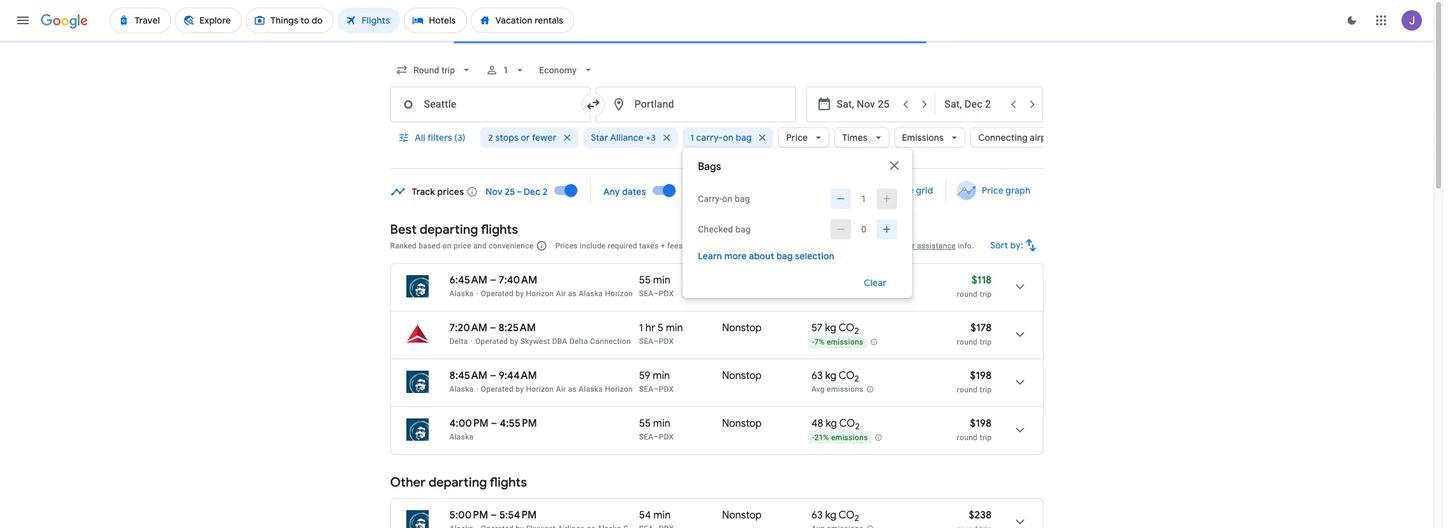 Task type: locate. For each thing, give the bounding box(es) containing it.
optional
[[726, 242, 756, 251]]

sea for 4:55 pm
[[639, 433, 654, 442]]

$198 round trip for 48
[[957, 418, 992, 443]]

min down 59 min sea – pdx
[[653, 418, 670, 431]]

2 vertical spatial by
[[516, 385, 524, 394]]

price graph button
[[949, 179, 1041, 202]]

min inside total duration 54 min. element
[[654, 510, 671, 523]]

min right 59
[[653, 370, 670, 383]]

1 nonstop flight. element from the top
[[722, 322, 762, 337]]

for
[[685, 242, 695, 251]]

delta down 7:20 am
[[449, 338, 468, 346]]

departing for best
[[420, 222, 478, 238]]

1 vertical spatial 55 min sea – pdx
[[639, 418, 674, 442]]

1 vertical spatial departing
[[429, 475, 487, 491]]

1 - from the top
[[812, 338, 814, 347]]

1 total duration 55 min. element from the top
[[639, 274, 722, 289]]

1 vertical spatial avg emissions
[[811, 385, 864, 394]]

by down the arrival time: 8:25 am. text box
[[510, 338, 518, 346]]

air down dba
[[556, 385, 566, 394]]

55 down "taxes" at the left top
[[639, 274, 651, 287]]

2 for 55 min
[[855, 422, 860, 433]]

2 stops or fewer
[[488, 132, 557, 144]]

avg emissions for $198
[[811, 385, 864, 394]]

round inside '$178 round trip'
[[957, 338, 978, 347]]

1 vertical spatial price
[[982, 185, 1004, 197]]

4 nonstop from the top
[[722, 510, 762, 523]]

co inside 57 kg co 2
[[839, 322, 855, 335]]

trip inside '$178 round trip'
[[980, 338, 992, 347]]

55 min sea – pdx
[[639, 274, 674, 299], [639, 418, 674, 442]]

1 vertical spatial air
[[556, 385, 566, 394]]

price left "graph"
[[982, 185, 1004, 197]]

3 trip from the top
[[980, 386, 992, 395]]

avg up 48 at the right of the page
[[811, 385, 825, 394]]

flight details. leaves seattle-tacoma international airport at 4:00 pm on saturday, november 25 and arrives at portland international airport at 4:55 pm on saturday, november 25. image
[[1005, 415, 1035, 446]]

1 $198 round trip from the top
[[957, 370, 992, 395]]

sea down 59 min sea – pdx
[[639, 433, 654, 442]]

48 kg co 2
[[811, 418, 860, 433]]

charges
[[758, 242, 787, 251]]

trip inside $118 round trip
[[980, 290, 992, 299]]

Departure time: 4:00 PM. text field
[[449, 418, 489, 431]]

pdx down 5
[[659, 338, 674, 346]]

nonstop flight. element
[[722, 322, 762, 337], [722, 370, 762, 385], [722, 418, 762, 433], [722, 510, 762, 524]]

sea down 59
[[639, 385, 654, 394]]

delta
[[449, 338, 468, 346], [570, 338, 588, 346]]

55 for 7:40 am
[[639, 274, 651, 287]]

4 nonstop flight. element from the top
[[722, 510, 762, 524]]

bag right carry-
[[735, 194, 750, 204]]

carry-on bag
[[698, 194, 750, 204]]

1 inside popup button
[[690, 132, 694, 144]]

2 round from the top
[[957, 338, 978, 347]]

pdx for 4:55 pm
[[659, 433, 674, 442]]

and right the price
[[473, 242, 487, 251]]

horizon down 9:44 am
[[526, 385, 554, 394]]

1 operated by horizon air as alaska horizon from the top
[[481, 290, 633, 299]]

flights up 5:54 pm
[[490, 475, 527, 491]]

2 - from the top
[[812, 434, 814, 443]]

5:54 pm
[[499, 510, 537, 523]]

$118
[[972, 274, 992, 287]]

sort
[[990, 240, 1008, 251]]

flights up convenience
[[481, 222, 518, 238]]

dba
[[552, 338, 567, 346]]

3 pdx from the top
[[659, 385, 674, 394]]

1 vertical spatial -
[[812, 434, 814, 443]]

avg emissions up 57 kg co 2
[[811, 290, 864, 299]]

– inside 59 min sea – pdx
[[654, 385, 659, 394]]

departing
[[420, 222, 478, 238], [429, 475, 487, 491]]

4 round from the top
[[957, 434, 978, 443]]

main content
[[390, 175, 1043, 529]]

as down prices
[[568, 290, 577, 299]]

1 vertical spatial total duration 55 min. element
[[639, 418, 722, 433]]

1 vertical spatial operated by horizon air as alaska horizon
[[481, 385, 633, 394]]

0 vertical spatial $198 round trip
[[957, 370, 992, 395]]

learn more about bag selection link
[[698, 251, 834, 262]]

total duration 55 min. element for 4:55 pm
[[639, 418, 722, 433]]

nonstop for 55 min
[[722, 418, 762, 431]]

2 sea from the top
[[639, 338, 654, 346]]

0 vertical spatial operated
[[481, 290, 514, 299]]

2 vertical spatial operated
[[481, 385, 514, 394]]

0 vertical spatial by
[[516, 290, 524, 299]]

Departure text field
[[837, 87, 895, 122]]

Arrival time: 5:54 PM. text field
[[499, 510, 537, 523]]

min
[[653, 274, 670, 287], [666, 322, 683, 335], [653, 370, 670, 383], [653, 418, 670, 431], [654, 510, 671, 523]]

$198 round trip left 'flight details. leaves seattle-tacoma international airport at 4:00 pm on saturday, november 25 and arrives at portland international airport at 4:55 pm on saturday, november 25.' image
[[957, 418, 992, 443]]

– left 5:54 pm text field
[[491, 510, 497, 523]]

find the best price region
[[390, 175, 1043, 212]]

$198 round trip up $198 text field
[[957, 370, 992, 395]]

kg inside 48 kg co 2
[[826, 418, 837, 431]]

alaska
[[449, 290, 474, 299], [579, 290, 603, 299], [449, 385, 474, 394], [579, 385, 603, 394], [449, 433, 474, 442]]

0 horizontal spatial price
[[786, 132, 808, 144]]

4 sea from the top
[[639, 433, 654, 442]]

selection
[[795, 251, 834, 262]]

$198 left 'flight details. leaves seattle-tacoma international airport at 4:00 pm on saturday, november 25 and arrives at portland international airport at 4:55 pm on saturday, november 25.' image
[[970, 418, 992, 431]]

0 vertical spatial total duration 55 min. element
[[639, 274, 722, 289]]

None text field
[[390, 87, 590, 122]]

4:00 pm
[[449, 418, 489, 431]]

Return text field
[[945, 87, 1003, 122]]

about
[[749, 251, 774, 262]]

1 vertical spatial 63
[[811, 510, 823, 523]]

carry-
[[696, 132, 723, 144]]

round inside $118 round trip
[[957, 290, 978, 299]]

1 horizontal spatial price
[[982, 185, 1004, 197]]

1 round from the top
[[957, 290, 978, 299]]

price for price
[[786, 132, 808, 144]]

0 vertical spatial price
[[786, 132, 808, 144]]

1 vertical spatial 63 kg co 2
[[811, 510, 859, 525]]

63 kg co 2
[[811, 370, 859, 385], [811, 510, 859, 525]]

$198 round trip for 63
[[957, 370, 992, 395]]

kg for 54 min
[[825, 510, 836, 523]]

$198 for 63
[[970, 370, 992, 383]]

price
[[786, 132, 808, 144], [982, 185, 1004, 197]]

pdx inside 1 hr 5 min sea – pdx
[[659, 338, 674, 346]]

bag
[[736, 132, 752, 144], [735, 194, 750, 204], [736, 225, 751, 235], [804, 242, 818, 251], [777, 251, 793, 262]]

57
[[811, 322, 823, 335]]

1 air from the top
[[556, 290, 566, 299]]

3 round from the top
[[957, 386, 978, 395]]

None text field
[[596, 87, 796, 122]]

operated by horizon air as alaska horizon down 9:44 am
[[481, 385, 633, 394]]

Arrival time: 7:40 AM. text field
[[499, 274, 537, 287]]

kg
[[825, 322, 836, 335], [825, 370, 836, 383], [826, 418, 837, 431], [825, 510, 836, 523]]

operated down leaves seattle-tacoma international airport at 7:20 am on saturday, november 25 and arrives at portland international airport at 8:25 am on saturday, november 25. element
[[475, 338, 508, 346]]

0 horizontal spatial fees
[[667, 242, 683, 251]]

avg inside popup button
[[811, 290, 825, 299]]

price
[[454, 242, 471, 251]]

other
[[390, 475, 426, 491]]

2 nonstop from the top
[[722, 370, 762, 383]]

25 – dec
[[505, 186, 541, 197]]

1 63 from the top
[[811, 370, 823, 383]]

min down the +
[[653, 274, 670, 287]]

operated
[[481, 290, 514, 299], [475, 338, 508, 346], [481, 385, 514, 394]]

1 63 kg co 2 from the top
[[811, 370, 859, 385]]

operated by horizon air as alaska horizon
[[481, 290, 633, 299], [481, 385, 633, 394]]

55 down 59 min sea – pdx
[[639, 418, 651, 431]]

co inside 48 kg co 2
[[839, 418, 855, 431]]

63 for 54 min
[[811, 510, 823, 523]]

1 vertical spatial as
[[568, 385, 577, 394]]

alaska down departure time: 4:00 pm. text field
[[449, 433, 474, 442]]

best departing flights
[[390, 222, 518, 238]]

nonstop for 59 min
[[722, 370, 762, 383]]

1 sea from the top
[[639, 290, 654, 299]]

2 total duration 55 min. element from the top
[[639, 418, 722, 433]]

min inside 59 min sea – pdx
[[653, 370, 670, 383]]

2 $198 round trip from the top
[[957, 418, 992, 443]]

2 inside 57 kg co 2
[[855, 326, 859, 337]]

sea inside 59 min sea – pdx
[[639, 385, 654, 394]]

flight details. leaves seattle-tacoma international airport at 7:20 am on saturday, november 25 and arrives at portland international airport at 8:25 am on saturday, november 25. image
[[1005, 320, 1035, 350]]

include
[[580, 242, 606, 251]]

0 vertical spatial 63
[[811, 370, 823, 383]]

1 vertical spatial operated
[[475, 338, 508, 346]]

2 operated by horizon air as alaska horizon from the top
[[481, 385, 633, 394]]

0 vertical spatial 63 kg co 2
[[811, 370, 859, 385]]

0 vertical spatial -
[[812, 338, 814, 347]]

bag right the carry-
[[736, 132, 752, 144]]

total duration 55 min. element down total duration 59 min. element
[[639, 418, 722, 433]]

trip down 118 us dollars 'text field'
[[980, 290, 992, 299]]

alaska down 'connection'
[[579, 385, 603, 394]]

total duration 55 min. element down for
[[639, 274, 722, 289]]

price inside 'popup button'
[[786, 132, 808, 144]]

emissions inside popup button
[[827, 290, 864, 299]]

4:55 pm
[[500, 418, 537, 431]]

2 air from the top
[[556, 385, 566, 394]]

1 vertical spatial flights
[[490, 475, 527, 491]]

bag left may
[[804, 242, 818, 251]]

alaska down 6:45 am
[[449, 290, 474, 299]]

operated down leaves seattle-tacoma international airport at 6:45 am on saturday, november 25 and arrives at portland international airport at 7:40 am on saturday, november 25. element
[[481, 290, 514, 299]]

pdx up 5
[[659, 290, 674, 299]]

$178
[[971, 322, 992, 335]]

convenience
[[489, 242, 534, 251]]

- down 48 at the right of the page
[[812, 434, 814, 443]]

4 trip from the top
[[980, 434, 992, 443]]

63 kg co 2 for $198
[[811, 370, 859, 385]]

1 pdx from the top
[[659, 290, 674, 299]]

alaska inside 4:00 pm – 4:55 pm alaska
[[449, 433, 474, 442]]

price left times
[[786, 132, 808, 144]]

59 min sea – pdx
[[639, 370, 674, 394]]

0 vertical spatial air
[[556, 290, 566, 299]]

on up checked bag
[[722, 194, 733, 204]]

by down the arrival time: 7:40 am. 'text field'
[[516, 290, 524, 299]]

nov
[[486, 186, 503, 197]]

as
[[568, 290, 577, 299], [568, 385, 577, 394]]

nonstop
[[722, 322, 762, 335], [722, 370, 762, 383], [722, 418, 762, 431], [722, 510, 762, 523]]

0 horizontal spatial and
[[473, 242, 487, 251]]

55
[[639, 274, 651, 287], [639, 418, 651, 431]]

round down $198 text box
[[957, 386, 978, 395]]

– inside 1 hr 5 min sea – pdx
[[654, 338, 659, 346]]

round down $198 text field
[[957, 434, 978, 443]]

0 horizontal spatial delta
[[449, 338, 468, 346]]

departing up departure time: 5:00 pm. text field
[[429, 475, 487, 491]]

on inside 1 carry-on bag popup button
[[723, 132, 734, 144]]

 image
[[471, 338, 473, 346]]

and
[[473, 242, 487, 251], [789, 242, 802, 251]]

1 nonstop from the top
[[722, 322, 762, 335]]

Arrival time: 4:55 PM. text field
[[500, 418, 537, 431]]

None field
[[390, 59, 478, 82], [534, 59, 599, 82], [390, 59, 478, 82], [534, 59, 599, 82]]

1 horizontal spatial fees
[[820, 242, 835, 251]]

total duration 1 hr 5 min. element
[[639, 322, 722, 337]]

or
[[521, 132, 530, 144]]

0 vertical spatial on
[[723, 132, 734, 144]]

fees right the +
[[667, 242, 683, 251]]

0 vertical spatial operated by horizon air as alaska horizon
[[481, 290, 633, 299]]

flights
[[481, 222, 518, 238], [490, 475, 527, 491]]

55 min sea – pdx for 7:40 am
[[639, 274, 674, 299]]

2
[[488, 132, 493, 144], [543, 186, 548, 197], [855, 326, 859, 337], [855, 374, 859, 385], [855, 422, 860, 433], [855, 514, 859, 525]]

1 avg from the top
[[811, 290, 825, 299]]

$198
[[970, 370, 992, 383], [970, 418, 992, 431]]

air for 7:40 am
[[556, 290, 566, 299]]

alliance
[[610, 132, 644, 144]]

6:45 am – 7:40 am
[[449, 274, 537, 287]]

leaves seattle-tacoma international airport at 5:00 pm on saturday, november 25 and arrives at portland international airport at 5:54 pm on saturday, november 25. element
[[449, 510, 537, 523]]

co for 55
[[839, 418, 855, 431]]

pdx for 7:40 am
[[659, 290, 674, 299]]

pdx down 59 min sea – pdx
[[659, 433, 674, 442]]

2 55 min sea – pdx from the top
[[639, 418, 674, 442]]

2 avg emissions from the top
[[811, 385, 864, 394]]

operated down the leaves seattle-tacoma international airport at 8:45 am on saturday, november 25 and arrives at portland international airport at 9:44 am on saturday, november 25. element
[[481, 385, 514, 394]]

star alliance +3 button
[[583, 122, 678, 153]]

nonstop flight. element for 54 min
[[722, 510, 762, 524]]

2 55 from the top
[[639, 418, 651, 431]]

delta right dba
[[570, 338, 588, 346]]

0 vertical spatial flights
[[481, 222, 518, 238]]

by down 9:44 am
[[516, 385, 524, 394]]

2 63 from the top
[[811, 510, 823, 523]]

Arrival time: 9:44 AM. text field
[[499, 370, 537, 383]]

55 min sea – pdx down the +
[[639, 274, 674, 299]]

1 as from the top
[[568, 290, 577, 299]]

0 vertical spatial avg
[[811, 290, 825, 299]]

date grid
[[894, 185, 933, 197]]

total duration 54 min. element
[[639, 510, 722, 524]]

$198 round trip
[[957, 370, 992, 395], [957, 418, 992, 443]]

$198 left flight details. leaves seattle-tacoma international airport at 8:45 am on saturday, november 25 and arrives at portland international airport at 9:44 am on saturday, november 25. image
[[970, 370, 992, 383]]

alaska down 8:45 am
[[449, 385, 474, 394]]

1 horizontal spatial delta
[[570, 338, 588, 346]]

trip down $198 text box
[[980, 386, 992, 395]]

3 nonstop from the top
[[722, 418, 762, 431]]

departing up ranked based on price and convenience
[[420, 222, 478, 238]]

1 avg emissions from the top
[[811, 290, 864, 299]]

emissions up 57 kg co 2
[[827, 290, 864, 299]]

178 US dollars text field
[[971, 322, 992, 335]]

0 vertical spatial 55 min sea – pdx
[[639, 274, 674, 299]]

2 inside find the best price region
[[543, 186, 548, 197]]

air up dba
[[556, 290, 566, 299]]

3 nonstop flight. element from the top
[[722, 418, 762, 433]]

1 horizontal spatial and
[[789, 242, 802, 251]]

9:44 am
[[499, 370, 537, 383]]

flights for other departing flights
[[490, 475, 527, 491]]

min right 54
[[654, 510, 671, 523]]

1 trip from the top
[[980, 290, 992, 299]]

emissions down 57 kg co 2
[[827, 338, 863, 347]]

2 as from the top
[[568, 385, 577, 394]]

-7% emissions
[[812, 338, 863, 347]]

59
[[639, 370, 650, 383]]

0 vertical spatial avg emissions
[[811, 290, 864, 299]]

min inside 1 hr 5 min sea – pdx
[[666, 322, 683, 335]]

4 pdx from the top
[[659, 433, 674, 442]]

operated by horizon air as alaska horizon down the arrival time: 7:40 am. 'text field'
[[481, 290, 633, 299]]

round down 118 us dollars 'text field'
[[957, 290, 978, 299]]

0 vertical spatial as
[[568, 290, 577, 299]]

nonstop flight. element for 59 min
[[722, 370, 762, 385]]

clear button
[[849, 268, 902, 299]]

2 inside 48 kg co 2
[[855, 422, 860, 433]]

2 63 kg co 2 from the top
[[811, 510, 859, 525]]

avg for 59 min
[[811, 385, 825, 394]]

and right charges
[[789, 242, 802, 251]]

2 avg from the top
[[811, 385, 825, 394]]

6:45 am
[[449, 274, 487, 287]]

emissions button
[[894, 122, 965, 153]]

trip down $198 text field
[[980, 434, 992, 443]]

departing for other
[[429, 475, 487, 491]]

fees left may
[[820, 242, 835, 251]]

0 vertical spatial 55
[[639, 274, 651, 287]]

1 carry-on bag
[[690, 132, 752, 144]]

2 for 1 hr 5 min
[[855, 326, 859, 337]]

5:00 pm – 5:54 pm
[[449, 510, 537, 523]]

trip for 63
[[980, 386, 992, 395]]

price inside button
[[982, 185, 1004, 197]]

emissions
[[827, 290, 864, 299], [827, 338, 863, 347], [827, 385, 864, 394], [831, 434, 868, 443]]

$198 for 48
[[970, 418, 992, 431]]

4:00 pm – 4:55 pm alaska
[[449, 418, 537, 442]]

- down "57"
[[812, 338, 814, 347]]

nonstop for 54 min
[[722, 510, 762, 523]]

63
[[811, 370, 823, 383], [811, 510, 823, 523]]

trip down $178
[[980, 338, 992, 347]]

on left the price
[[442, 242, 451, 251]]

learn more about tracked prices image
[[467, 186, 478, 197]]

swap origin and destination. image
[[585, 97, 601, 112]]

Departure time: 6:45 AM. text field
[[449, 274, 487, 287]]

2 for 54 min
[[855, 514, 859, 525]]

2 nonstop flight. element from the top
[[722, 370, 762, 385]]

1 vertical spatial avg
[[811, 385, 825, 394]]

sea for 7:40 am
[[639, 290, 654, 299]]

round down $178
[[957, 338, 978, 347]]

kg for 55 min
[[826, 418, 837, 431]]

sea inside 1 hr 5 min sea – pdx
[[639, 338, 654, 346]]

sort by: button
[[985, 230, 1043, 261]]

1 inside 'popup button'
[[503, 65, 508, 75]]

0 vertical spatial departing
[[420, 222, 478, 238]]

1 vertical spatial $198
[[970, 418, 992, 431]]

pdx inside 59 min sea – pdx
[[659, 385, 674, 394]]

min right 5
[[666, 322, 683, 335]]

– down 5
[[654, 338, 659, 346]]

on
[[723, 132, 734, 144], [722, 194, 733, 204], [442, 242, 451, 251]]

1 55 from the top
[[639, 274, 651, 287]]

2 $198 from the top
[[970, 418, 992, 431]]

as down operated by skywest dba delta connection
[[568, 385, 577, 394]]

date
[[894, 185, 914, 197]]

pdx down total duration 59 min. element
[[659, 385, 674, 394]]

1 vertical spatial $198 round trip
[[957, 418, 992, 443]]

avg up "57"
[[811, 290, 825, 299]]

min for 4:55 pm
[[653, 418, 670, 431]]

total duration 55 min. element for 7:40 am
[[639, 274, 722, 289]]

2 trip from the top
[[980, 338, 992, 347]]

loading results progress bar
[[0, 41, 1443, 43]]

avg emissions inside popup button
[[811, 290, 864, 299]]

2 pdx from the top
[[659, 338, 674, 346]]

1 55 min sea – pdx from the top
[[639, 274, 674, 299]]

55 min sea – pdx down 59 min sea – pdx
[[639, 418, 674, 442]]

– down total duration 59 min. element
[[654, 385, 659, 394]]

55 min sea – pdx for 4:55 pm
[[639, 418, 674, 442]]

leaves seattle-tacoma international airport at 7:20 am on saturday, november 25 and arrives at portland international airport at 8:25 am on saturday, november 25. element
[[449, 322, 536, 335]]

checked
[[698, 225, 733, 235]]

on up find the best price region
[[723, 132, 734, 144]]

1 vertical spatial 55
[[639, 418, 651, 431]]

– left 4:55 pm
[[491, 418, 497, 431]]

sea down the hr
[[639, 338, 654, 346]]

sea up the hr
[[639, 290, 654, 299]]

skywest
[[520, 338, 550, 346]]

1 $198 from the top
[[970, 370, 992, 383]]

star
[[591, 132, 608, 144]]

total duration 55 min. element
[[639, 274, 722, 289], [639, 418, 722, 433]]

total duration 59 min. element
[[639, 370, 722, 385]]

2 vertical spatial on
[[442, 242, 451, 251]]

avg emissions up 48 kg co 2
[[811, 385, 864, 394]]

1 vertical spatial on
[[722, 194, 733, 204]]

date grid button
[[860, 179, 943, 202]]

1 carry-on bag button
[[683, 122, 774, 153]]

0 vertical spatial $198
[[970, 370, 992, 383]]

required
[[608, 242, 637, 251]]

star alliance +3
[[591, 132, 656, 144]]

3 sea from the top
[[639, 385, 654, 394]]

kg inside 57 kg co 2
[[825, 322, 836, 335]]

None search field
[[390, 55, 1086, 299]]

avg emissions
[[811, 290, 864, 299], [811, 385, 864, 394]]

118 US dollars text field
[[972, 274, 992, 287]]

–
[[490, 274, 496, 287], [654, 290, 659, 299], [490, 322, 496, 335], [654, 338, 659, 346], [490, 370, 496, 383], [654, 385, 659, 394], [491, 418, 497, 431], [654, 433, 659, 442], [491, 510, 497, 523]]



Task type: describe. For each thing, give the bounding box(es) containing it.
operated by horizon air as alaska horizon for 6:45 am – 7:40 am
[[481, 290, 633, 299]]

learn
[[698, 251, 722, 262]]

- for 48
[[812, 434, 814, 443]]

by for 9:44 am
[[516, 385, 524, 394]]

graph
[[1006, 185, 1031, 197]]

sort by:
[[990, 240, 1023, 251]]

round for 48
[[957, 434, 978, 443]]

prices
[[555, 242, 578, 251]]

– inside 4:00 pm – 4:55 pm alaska
[[491, 418, 497, 431]]

1 button
[[480, 55, 531, 85]]

55 for 4:55 pm
[[639, 418, 651, 431]]

8:45 am
[[449, 370, 487, 383]]

Departure time: 8:45 AM. text field
[[449, 370, 487, 383]]

learn more about bag selection
[[698, 251, 834, 262]]

avg emissions button
[[808, 274, 874, 301]]

Departure time: 7:20 AM. text field
[[449, 322, 487, 335]]

flight details. leaves seattle-tacoma international airport at 6:45 am on saturday, november 25 and arrives at portland international airport at 7:40 am on saturday, november 25. image
[[1005, 272, 1035, 302]]

Arrival time: 8:25 AM. text field
[[499, 322, 536, 335]]

54 min
[[639, 510, 671, 523]]

all filters (3) button
[[390, 122, 476, 153]]

- for 57
[[812, 338, 814, 347]]

main content containing best departing flights
[[390, 175, 1043, 529]]

hr
[[646, 322, 655, 335]]

63 kg co 2 for $238
[[811, 510, 859, 525]]

apply.
[[854, 242, 875, 251]]

leaves seattle-tacoma international airport at 8:45 am on saturday, november 25 and arrives at portland international airport at 9:44 am on saturday, november 25. element
[[449, 370, 537, 383]]

price button
[[779, 122, 830, 153]]

co for 1
[[839, 322, 855, 335]]

trip for 57
[[980, 338, 992, 347]]

flight details. leaves seattle-tacoma international airport at 5:00 pm on saturday, november 25 and arrives at portland international airport at 5:54 pm on saturday, november 25. image
[[1005, 507, 1035, 529]]

– left 8:25 am
[[490, 322, 496, 335]]

price graph
[[982, 185, 1031, 197]]

bag inside popup button
[[736, 132, 752, 144]]

2 fees from the left
[[820, 242, 835, 251]]

238 US dollars text field
[[969, 510, 992, 523]]

ranked based on price and convenience
[[390, 242, 534, 251]]

track prices
[[412, 186, 464, 197]]

price for price graph
[[982, 185, 1004, 197]]

fewer
[[532, 132, 557, 144]]

co for 59
[[839, 370, 855, 383]]

(3)
[[454, 132, 465, 144]]

assistance
[[917, 242, 956, 251]]

– down 59 min sea – pdx
[[654, 433, 659, 442]]

as for 7:40 am
[[568, 290, 577, 299]]

bag up 'optional' on the top
[[736, 225, 751, 235]]

2 and from the left
[[789, 242, 802, 251]]

none search field containing bags
[[390, 55, 1086, 299]]

bag fees button
[[804, 242, 835, 251]]

$118 round trip
[[957, 274, 992, 299]]

times
[[842, 132, 868, 144]]

operated by horizon air as alaska horizon for 8:45 am – 9:44 am
[[481, 385, 633, 394]]

198 US dollars text field
[[970, 418, 992, 431]]

2 stops or fewer button
[[481, 122, 578, 153]]

1 fees from the left
[[667, 242, 683, 251]]

pdx for 9:44 am
[[659, 385, 674, 394]]

-21% emissions
[[812, 434, 868, 443]]

checked bag
[[698, 225, 751, 235]]

1 delta from the left
[[449, 338, 468, 346]]

emissions up 48 kg co 2
[[827, 385, 864, 394]]

round for 57
[[957, 338, 978, 347]]

emissions down 48 kg co 2
[[831, 434, 868, 443]]

operated for 9:44 am
[[481, 385, 514, 394]]

1 vertical spatial by
[[510, 338, 518, 346]]

on for ranked based on price and convenience
[[442, 242, 451, 251]]

horizon down required
[[605, 290, 633, 299]]

stops
[[495, 132, 519, 144]]

21%
[[814, 434, 829, 443]]

198 US dollars text field
[[970, 370, 992, 383]]

2 inside popup button
[[488, 132, 493, 144]]

7%
[[814, 338, 825, 347]]

horizon down the arrival time: 7:40 am. 'text field'
[[526, 290, 554, 299]]

connecting
[[978, 132, 1028, 144]]

7:20 am – 8:25 am
[[449, 322, 536, 335]]

connection
[[590, 338, 631, 346]]

57 kg co 2
[[811, 322, 859, 337]]

1 inside 1 hr 5 min sea – pdx
[[639, 322, 643, 335]]

clear
[[864, 278, 887, 289]]

+
[[661, 242, 665, 251]]

learn more about ranking image
[[536, 241, 548, 252]]

main menu image
[[15, 13, 31, 28]]

change appearance image
[[1337, 5, 1367, 36]]

flights for best departing flights
[[481, 222, 518, 238]]

– right 6:45 am text box
[[490, 274, 496, 287]]

round for 63
[[957, 386, 978, 395]]

Departure time: 5:00 PM. text field
[[449, 510, 488, 523]]

bags
[[698, 161, 721, 174]]

kg for 1 hr 5 min
[[825, 322, 836, 335]]

on for 1 carry-on bag
[[723, 132, 734, 144]]

2 delta from the left
[[570, 338, 588, 346]]

dates
[[622, 186, 646, 197]]

bag right about
[[777, 251, 793, 262]]

horizon left 59 min sea – pdx
[[605, 385, 633, 394]]

avg for 55 min
[[811, 290, 825, 299]]

kg for 59 min
[[825, 370, 836, 383]]

0
[[861, 225, 866, 235]]

48
[[811, 418, 823, 431]]

air for 9:44 am
[[556, 385, 566, 394]]

close dialog image
[[887, 158, 902, 174]]

airports
[[1030, 132, 1064, 144]]

any dates
[[603, 186, 646, 197]]

2 for 59 min
[[855, 374, 859, 385]]

based
[[419, 242, 440, 251]]

1 hr 5 min sea – pdx
[[639, 322, 683, 346]]

sea for 9:44 am
[[639, 385, 654, 394]]

– up 5
[[654, 290, 659, 299]]

other departing flights
[[390, 475, 527, 491]]

all filters (3)
[[414, 132, 465, 144]]

min for 9:44 am
[[653, 370, 670, 383]]

by for 7:40 am
[[516, 290, 524, 299]]

carry-
[[698, 194, 722, 204]]

nonstop for 1 hr 5 min
[[722, 322, 762, 335]]

min for 7:40 am
[[653, 274, 670, 287]]

leaves seattle-tacoma international airport at 4:00 pm on saturday, november 25 and arrives at portland international airport at 4:55 pm on saturday, november 25. element
[[449, 418, 537, 431]]

track
[[412, 186, 435, 197]]

+3
[[646, 132, 656, 144]]

nonstop flight. element for 1 hr 5 min
[[722, 322, 762, 337]]

avg emissions for $118
[[811, 290, 864, 299]]

7:20 am
[[449, 322, 487, 335]]

nov 25 – dec 2
[[486, 186, 548, 197]]

more
[[724, 251, 747, 262]]

trip for 48
[[980, 434, 992, 443]]

63 for 59 min
[[811, 370, 823, 383]]

nonstop flight. element for 55 min
[[722, 418, 762, 433]]

54
[[639, 510, 651, 523]]

prices include required taxes + fees for 1 adult. optional charges and bag fees may apply. passenger assistance
[[555, 242, 956, 251]]

$238
[[969, 510, 992, 523]]

grid
[[916, 185, 933, 197]]

7:40 am
[[499, 274, 537, 287]]

$178 round trip
[[957, 322, 992, 347]]

any
[[603, 186, 620, 197]]

best
[[390, 222, 417, 238]]

alaska down include
[[579, 290, 603, 299]]

leaves seattle-tacoma international airport at 6:45 am on saturday, november 25 and arrives at portland international airport at 7:40 am on saturday, november 25. element
[[449, 274, 537, 287]]

connecting airports
[[978, 132, 1064, 144]]

1 and from the left
[[473, 242, 487, 251]]

operated for 7:40 am
[[481, 290, 514, 299]]

ranked
[[390, 242, 417, 251]]

operated by skywest dba delta connection
[[475, 338, 631, 346]]

filters
[[427, 132, 452, 144]]

flight details. leaves seattle-tacoma international airport at 8:45 am on saturday, november 25 and arrives at portland international airport at 9:44 am on saturday, november 25. image
[[1005, 367, 1035, 398]]

5
[[658, 322, 663, 335]]

times button
[[835, 122, 889, 153]]

passenger
[[877, 242, 915, 251]]

as for 9:44 am
[[568, 385, 577, 394]]

8:45 am – 9:44 am
[[449, 370, 537, 383]]

– right 8:45 am
[[490, 370, 496, 383]]

all
[[414, 132, 425, 144]]



Task type: vqa. For each thing, say whether or not it's contained in the screenshot.
fifth UA from right
no



